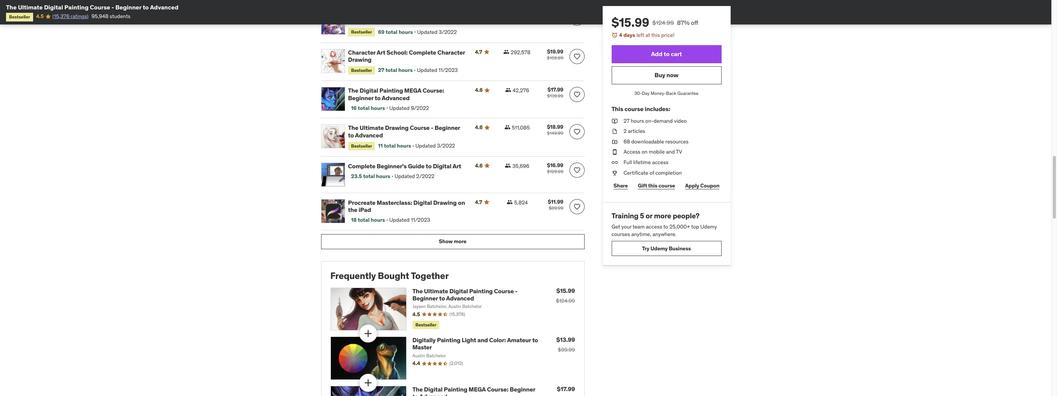Task type: vqa. For each thing, say whether or not it's contained in the screenshot.
Courses to get you started
no



Task type: locate. For each thing, give the bounding box(es) containing it.
total for 18
[[358, 217, 370, 224]]

ultimate
[[18, 3, 43, 11], [360, 124, 384, 132], [424, 287, 448, 295]]

on
[[642, 149, 648, 155], [458, 199, 465, 206]]

2 vertical spatial drawing
[[433, 199, 457, 206]]

1 vertical spatial course
[[659, 182, 676, 189]]

the ultimate digital painting course - beginner to advanced jaysen batchelor, austin batchelor
[[413, 287, 518, 309]]

0 vertical spatial more
[[654, 211, 672, 220]]

wishlist image right $169.99
[[574, 53, 581, 60]]

xsmall image left 5,824
[[507, 199, 513, 205]]

1 vertical spatial on
[[458, 199, 465, 206]]

anime academy: characters and backgrounds!
[[348, 10, 439, 25]]

3/2022 for the ultimate drawing course - beginner to advanced
[[437, 142, 455, 149]]

1 horizontal spatial complete
[[409, 48, 437, 56]]

0 vertical spatial 3/2022
[[439, 28, 457, 35]]

1 vertical spatial the digital painting mega course: beginner to advanced
[[413, 386, 536, 396]]

$17.99 for $17.99 $139.99
[[548, 86, 564, 93]]

access down mobile
[[653, 159, 669, 166]]

total right 69
[[386, 28, 398, 35]]

27 for 27 hours on-demand video
[[624, 117, 630, 124]]

character
[[348, 48, 376, 56], [438, 48, 465, 56]]

0 vertical spatial wishlist image
[[574, 91, 581, 98]]

the digital painting mega course: beginner to advanced up updated 9/2022
[[348, 87, 444, 102]]

1 horizontal spatial character
[[438, 48, 465, 56]]

xsmall image down this
[[612, 117, 618, 125]]

at
[[646, 32, 651, 38]]

and inside digitally painting light and color: amateur to master austin batchelor
[[478, 336, 488, 344]]

total right 16
[[358, 105, 370, 111]]

advanced inside the ultimate drawing course - beginner to advanced
[[355, 131, 383, 139]]

updated 11/2023 down the procreate masterclass: digital drawing on the ipad link at left
[[390, 217, 430, 224]]

updated for 16 total hours
[[390, 105, 410, 111]]

course: for bottommost the digital painting mega course: beginner to advanced link
[[487, 386, 509, 393]]

0 horizontal spatial 27
[[378, 67, 385, 74]]

complete beginner's guide to digital art
[[348, 162, 461, 170]]

0 vertical spatial 27
[[378, 67, 385, 74]]

hours for 16 total hours
[[371, 105, 385, 111]]

1 horizontal spatial 4.5
[[413, 311, 420, 318]]

2 vertical spatial 4.6
[[475, 162, 483, 169]]

updated 3/2022 up guide in the left of the page
[[416, 142, 455, 149]]

0 vertical spatial mega
[[405, 87, 422, 94]]

(15,376)
[[450, 311, 466, 317]]

total right 11
[[384, 142, 396, 149]]

0 horizontal spatial on
[[458, 199, 465, 206]]

1 vertical spatial austin
[[413, 353, 425, 358]]

wishlist image
[[574, 91, 581, 98], [574, 128, 581, 136], [574, 203, 581, 211]]

1 horizontal spatial $124.99
[[653, 19, 674, 26]]

1 vertical spatial -
[[431, 124, 434, 132]]

4.5
[[36, 13, 44, 20], [413, 311, 420, 318]]

1 horizontal spatial austin
[[449, 304, 461, 309]]

bestseller
[[9, 14, 30, 20], [351, 29, 372, 35], [351, 67, 372, 73], [351, 143, 372, 149], [416, 322, 437, 328]]

total for 23.5
[[363, 173, 375, 180]]

3 4.6 from the top
[[475, 162, 483, 169]]

2/2022
[[416, 173, 435, 180]]

course inside the ultimate drawing course - beginner to advanced
[[410, 124, 430, 132]]

hours down the ultimate drawing course - beginner to advanced
[[397, 142, 411, 149]]

1 vertical spatial ultimate
[[360, 124, 384, 132]]

hours for 23.5 total hours
[[376, 173, 391, 180]]

team
[[633, 223, 645, 230]]

and left tv
[[666, 149, 675, 155]]

0 vertical spatial art
[[377, 48, 386, 56]]

$139.99
[[547, 93, 564, 99]]

0 vertical spatial -
[[112, 3, 114, 11]]

hours for 69 total hours
[[399, 28, 413, 35]]

2 vertical spatial course
[[494, 287, 514, 295]]

hours up the articles
[[631, 117, 645, 124]]

wishlist image right $149.99
[[574, 128, 581, 136]]

1 vertical spatial $124.99
[[556, 297, 575, 304]]

xsmall image
[[505, 87, 511, 93], [612, 117, 618, 125], [505, 124, 511, 130], [612, 128, 618, 135], [612, 138, 618, 146], [612, 149, 618, 156], [612, 159, 618, 166], [505, 163, 511, 169], [612, 169, 618, 177], [507, 199, 513, 205]]

2 vertical spatial -
[[515, 287, 518, 295]]

0 horizontal spatial udemy
[[651, 245, 668, 252]]

1 vertical spatial and
[[666, 149, 675, 155]]

0 horizontal spatial -
[[112, 3, 114, 11]]

complete right school:
[[409, 48, 437, 56]]

academy:
[[367, 10, 395, 18]]

$17.99
[[548, 86, 564, 93], [557, 385, 575, 393]]

2 horizontal spatial ultimate
[[424, 287, 448, 295]]

0 horizontal spatial 11/2023
[[411, 217, 430, 224]]

30-
[[635, 90, 642, 96]]

1 vertical spatial complete
[[348, 162, 376, 170]]

full lifetime access
[[624, 159, 669, 166]]

$124.99 for $15.99 $124.99 87% off
[[653, 19, 674, 26]]

2 horizontal spatial course
[[494, 287, 514, 295]]

0 vertical spatial course:
[[423, 87, 444, 94]]

0 vertical spatial $15.99
[[612, 15, 650, 30]]

2012 reviews element
[[450, 361, 463, 367]]

access inside training 5 or more people? get your team access to 25,000+ top udemy courses anytime, anywhere.
[[646, 223, 663, 230]]

apply coupon
[[686, 182, 720, 189]]

updated down complete beginner's guide to digital art
[[395, 173, 415, 180]]

1 vertical spatial wishlist image
[[574, 167, 581, 174]]

access
[[624, 149, 641, 155]]

austin up 4.4
[[413, 353, 425, 358]]

batchelor down master
[[427, 353, 446, 358]]

2 wishlist image from the top
[[574, 167, 581, 174]]

1 horizontal spatial $15.99
[[612, 15, 650, 30]]

the digital painting mega course: beginner to advanced link down 2012 reviews element
[[413, 386, 536, 396]]

2 horizontal spatial -
[[515, 287, 518, 295]]

beginner for bottommost the digital painting mega course: beginner to advanced link
[[510, 386, 536, 393]]

23.5 total hours
[[351, 173, 391, 180]]

and right characters
[[428, 10, 439, 18]]

0 vertical spatial $17.99
[[548, 86, 564, 93]]

1 horizontal spatial more
[[654, 211, 672, 220]]

4 days left at this price!
[[619, 32, 675, 38]]

1 vertical spatial the digital painting mega course: beginner to advanced link
[[413, 386, 536, 396]]

total for 11
[[384, 142, 396, 149]]

get
[[612, 223, 621, 230]]

16
[[351, 105, 357, 111]]

xsmall image left "35,696"
[[505, 163, 511, 169]]

1 wishlist image from the top
[[574, 91, 581, 98]]

1 vertical spatial course
[[410, 124, 430, 132]]

ultimate inside the ultimate drawing course - beginner to advanced
[[360, 124, 384, 132]]

updated 11/2023 down character art school: complete character drawing link
[[417, 67, 458, 74]]

25,000+
[[670, 223, 691, 230]]

complete up 23.5
[[348, 162, 376, 170]]

1 character from the left
[[348, 48, 376, 56]]

this right at
[[652, 32, 660, 38]]

to inside the ultimate digital painting course - beginner to advanced jaysen batchelor, austin batchelor
[[439, 295, 445, 302]]

gift this course link
[[636, 178, 678, 193]]

hours down anime academy: characters and backgrounds! link
[[399, 28, 413, 35]]

the inside the ultimate digital painting course - beginner to advanced jaysen batchelor, austin batchelor
[[413, 287, 423, 295]]

mobile
[[649, 149, 665, 155]]

the for the ultimate drawing course - beginner to advanced link
[[348, 124, 359, 132]]

27 down character art school: complete character drawing
[[378, 67, 385, 74]]

the digital painting mega course: beginner to advanced down 2012 reviews element
[[413, 386, 536, 396]]

total for 27
[[386, 67, 397, 74]]

batchelor down the ultimate digital painting course - beginner to advanced link
[[462, 304, 482, 309]]

xsmall image left '42,276'
[[505, 87, 511, 93]]

access on mobile and tv
[[624, 149, 683, 155]]

0 vertical spatial udemy
[[701, 223, 717, 230]]

0 horizontal spatial course:
[[423, 87, 444, 94]]

updated down character art school: complete character drawing link
[[417, 67, 438, 74]]

$124.99 inside $15.99 $124.99 87% off
[[653, 19, 674, 26]]

0 horizontal spatial complete
[[348, 162, 376, 170]]

total down school:
[[386, 67, 397, 74]]

course for the ultimate digital painting course - beginner to advanced jaysen batchelor, austin batchelor
[[494, 287, 514, 295]]

hours down the ipad
[[371, 217, 385, 224]]

digital inside procreate masterclass: digital drawing on the ipad
[[414, 199, 432, 206]]

4.5 down jaysen
[[413, 311, 420, 318]]

xsmall image for 68 downloadable resources
[[612, 138, 618, 146]]

lifetime
[[634, 159, 651, 166]]

wishlist image right the $139.99
[[574, 91, 581, 98]]

1 horizontal spatial course
[[410, 124, 430, 132]]

ultimate for the ultimate digital painting course - beginner to advanced jaysen batchelor, austin batchelor
[[424, 287, 448, 295]]

0 horizontal spatial course
[[90, 3, 110, 11]]

beginner
[[115, 3, 142, 11], [348, 94, 374, 102], [435, 124, 460, 132], [413, 295, 438, 302], [510, 386, 536, 393]]

xsmall image for 5,824
[[507, 199, 513, 205]]

ultimate for the ultimate digital painting course - beginner to advanced
[[18, 3, 43, 11]]

total for 69
[[386, 28, 398, 35]]

11 total hours
[[378, 142, 411, 149]]

wishlist image
[[574, 53, 581, 60], [574, 167, 581, 174]]

to
[[143, 3, 149, 11], [664, 50, 670, 58], [375, 94, 381, 102], [348, 131, 354, 139], [426, 162, 432, 170], [664, 223, 669, 230], [439, 295, 445, 302], [533, 336, 538, 344], [413, 393, 419, 396]]

updated up guide in the left of the page
[[416, 142, 436, 149]]

0 horizontal spatial more
[[454, 238, 467, 245]]

2 4.6 from the top
[[475, 124, 483, 131]]

udemy right try
[[651, 245, 668, 252]]

and for characters
[[428, 10, 439, 18]]

training 5 or more people? get your team access to 25,000+ top udemy courses anytime, anywhere.
[[612, 211, 717, 238]]

includes:
[[645, 105, 671, 113]]

anime
[[348, 10, 366, 18]]

the
[[6, 3, 17, 11], [348, 87, 359, 94], [348, 124, 359, 132], [413, 287, 423, 295], [413, 386, 423, 393]]

or
[[646, 211, 653, 220]]

0 vertical spatial austin
[[449, 304, 461, 309]]

apply coupon button
[[684, 178, 722, 193]]

1 4.7 from the top
[[475, 48, 483, 55]]

demand
[[654, 117, 673, 124]]

- inside the ultimate digital painting course - beginner to advanced jaysen batchelor, austin batchelor
[[515, 287, 518, 295]]

course:
[[423, 87, 444, 94], [487, 386, 509, 393]]

course down the completion
[[659, 182, 676, 189]]

wishlist image right the $89.99
[[574, 203, 581, 211]]

jaysen
[[413, 304, 426, 309]]

complete inside the complete beginner's guide to digital art link
[[348, 162, 376, 170]]

updated left 9/2022
[[390, 105, 410, 111]]

- inside the ultimate drawing course - beginner to advanced
[[431, 124, 434, 132]]

xsmall image up the share
[[612, 169, 618, 177]]

buy
[[655, 71, 666, 79]]

2 vertical spatial and
[[478, 336, 488, 344]]

1 vertical spatial mega
[[469, 386, 486, 393]]

1 vertical spatial batchelor
[[427, 353, 446, 358]]

1 wishlist image from the top
[[574, 53, 581, 60]]

share
[[614, 182, 628, 189]]

1 horizontal spatial on
[[642, 149, 648, 155]]

0 horizontal spatial batchelor
[[427, 353, 446, 358]]

1 horizontal spatial ultimate
[[360, 124, 384, 132]]

coupon
[[701, 182, 720, 189]]

course
[[625, 105, 644, 113], [659, 182, 676, 189]]

ultimate inside the ultimate digital painting course - beginner to advanced jaysen batchelor, austin batchelor
[[424, 287, 448, 295]]

xsmall image left 511,085
[[505, 124, 511, 130]]

updated 11/2023
[[417, 67, 458, 74], [390, 217, 430, 224]]

total right 18
[[358, 217, 370, 224]]

and right light
[[478, 336, 488, 344]]

1 vertical spatial $15.99
[[557, 287, 575, 294]]

27
[[378, 67, 385, 74], [624, 117, 630, 124]]

the digital painting mega course: beginner to advanced link
[[348, 87, 466, 102], [413, 386, 536, 396]]

xsmall image left access at top
[[612, 149, 618, 156]]

2 horizontal spatial drawing
[[433, 199, 457, 206]]

hours down beginner's at the top left of the page
[[376, 173, 391, 180]]

drawing inside procreate masterclass: digital drawing on the ipad
[[433, 199, 457, 206]]

1 vertical spatial udemy
[[651, 245, 668, 252]]

0 horizontal spatial $15.99
[[557, 287, 575, 294]]

xsmall image left 2
[[612, 128, 618, 135]]

updated down characters
[[417, 28, 438, 35]]

and inside anime academy: characters and backgrounds!
[[428, 10, 439, 18]]

4.5 left the (15,376
[[36, 13, 44, 20]]

$99.99
[[558, 347, 575, 353]]

total right 23.5
[[363, 173, 375, 180]]

to inside the ultimate drawing course - beginner to advanced
[[348, 131, 354, 139]]

0 vertical spatial course
[[625, 105, 644, 113]]

1 vertical spatial this
[[649, 182, 658, 189]]

hours down character art school: complete character drawing
[[399, 67, 413, 74]]

course down 30-
[[625, 105, 644, 113]]

1 vertical spatial course:
[[487, 386, 509, 393]]

xsmall image
[[503, 49, 510, 55]]

$15.99 for $15.99 $124.99
[[557, 287, 575, 294]]

11/2023 for 18 total hours
[[411, 217, 430, 224]]

left
[[637, 32, 645, 38]]

udemy
[[701, 223, 717, 230], [651, 245, 668, 252]]

4.4
[[413, 360, 420, 367]]

0 horizontal spatial character
[[348, 48, 376, 56]]

$149.99
[[547, 130, 564, 136]]

1 vertical spatial access
[[646, 223, 663, 230]]

1 vertical spatial 11/2023
[[411, 217, 430, 224]]

1 vertical spatial drawing
[[385, 124, 409, 132]]

0 horizontal spatial and
[[428, 10, 439, 18]]

0 vertical spatial 4.5
[[36, 13, 44, 20]]

school:
[[387, 48, 408, 56]]

0 horizontal spatial austin
[[413, 353, 425, 358]]

buy now button
[[612, 66, 722, 84]]

the inside the ultimate drawing course - beginner to advanced
[[348, 124, 359, 132]]

0 vertical spatial batchelor
[[462, 304, 482, 309]]

0 horizontal spatial ultimate
[[18, 3, 43, 11]]

together
[[411, 270, 449, 282]]

xsmall image left full
[[612, 159, 618, 166]]

1 horizontal spatial and
[[478, 336, 488, 344]]

0 horizontal spatial $124.99
[[556, 297, 575, 304]]

udemy right top
[[701, 223, 717, 230]]

1 horizontal spatial art
[[453, 162, 461, 170]]

0 vertical spatial and
[[428, 10, 439, 18]]

0 horizontal spatial art
[[377, 48, 386, 56]]

complete
[[409, 48, 437, 56], [348, 162, 376, 170]]

1 vertical spatial updated 11/2023
[[390, 217, 430, 224]]

0 vertical spatial 4.6
[[475, 87, 483, 94]]

advanced for the ultimate drawing course - beginner to advanced link
[[355, 131, 383, 139]]

course
[[90, 3, 110, 11], [410, 124, 430, 132], [494, 287, 514, 295]]

access
[[653, 159, 669, 166], [646, 223, 663, 230]]

42,276
[[513, 87, 529, 94]]

1 vertical spatial 27
[[624, 117, 630, 124]]

0 vertical spatial ultimate
[[18, 3, 43, 11]]

access down or
[[646, 223, 663, 230]]

this right gift
[[649, 182, 658, 189]]

this
[[652, 32, 660, 38], [649, 182, 658, 189]]

gift
[[638, 182, 648, 189]]

hours for 27 total hours
[[399, 67, 413, 74]]

11/2023
[[439, 67, 458, 74], [411, 217, 430, 224]]

mega
[[405, 87, 422, 94], [469, 386, 486, 393]]

character art school: complete character drawing
[[348, 48, 465, 63]]

1 horizontal spatial batchelor
[[462, 304, 482, 309]]

1 horizontal spatial mega
[[469, 386, 486, 393]]

hours right 16
[[371, 105, 385, 111]]

updated 3/2022 down characters
[[417, 28, 457, 35]]

more right or
[[654, 211, 672, 220]]

0 vertical spatial updated 11/2023
[[417, 67, 458, 74]]

updated down procreate masterclass: digital drawing on the ipad in the bottom left of the page
[[390, 217, 410, 224]]

9/2022
[[411, 105, 429, 111]]

ratings)
[[71, 13, 89, 20]]

udemy inside "link"
[[651, 245, 668, 252]]

wishlist image for the ultimate drawing course - beginner to advanced
[[574, 128, 581, 136]]

1 vertical spatial 4.7
[[475, 199, 483, 206]]

art
[[377, 48, 386, 56], [453, 162, 461, 170]]

1 vertical spatial wishlist image
[[574, 128, 581, 136]]

1 horizontal spatial 27
[[624, 117, 630, 124]]

0 vertical spatial the digital painting mega course: beginner to advanced
[[348, 87, 444, 102]]

beginner inside the ultimate drawing course - beginner to advanced
[[435, 124, 460, 132]]

hours
[[399, 28, 413, 35], [399, 67, 413, 74], [371, 105, 385, 111], [631, 117, 645, 124], [397, 142, 411, 149], [376, 173, 391, 180], [371, 217, 385, 224]]

more right show
[[454, 238, 467, 245]]

updated for 23.5 total hours
[[395, 173, 415, 180]]

4.6 for complete beginner's guide to digital art
[[475, 162, 483, 169]]

0 vertical spatial $124.99
[[653, 19, 674, 26]]

painting inside digitally painting light and color: amateur to master austin batchelor
[[437, 336, 461, 344]]

courses
[[612, 231, 630, 238]]

2 articles
[[624, 128, 646, 135]]

$17.99 inside the "$17.99 $139.99"
[[548, 86, 564, 93]]

course inside the ultimate digital painting course - beginner to advanced jaysen batchelor, austin batchelor
[[494, 287, 514, 295]]

advanced inside the ultimate digital painting course - beginner to advanced jaysen batchelor, austin batchelor
[[446, 295, 474, 302]]

wishlist image right $129.99 at the top of page
[[574, 167, 581, 174]]

on-
[[646, 117, 654, 124]]

the digital painting mega course: beginner to advanced link up updated 9/2022
[[348, 87, 466, 102]]

0 horizontal spatial drawing
[[348, 56, 372, 63]]

4.5 for (15,376 ratings)
[[36, 13, 44, 20]]

mega for bottommost the digital painting mega course: beginner to advanced link
[[469, 386, 486, 393]]

xsmall image left 68
[[612, 138, 618, 146]]

4.6
[[475, 87, 483, 94], [475, 124, 483, 131], [475, 162, 483, 169]]

your
[[622, 223, 632, 230]]

back
[[666, 90, 677, 96]]

0 vertical spatial wishlist image
[[574, 53, 581, 60]]

characters
[[396, 10, 427, 18]]

$15.99 inside $15.99 $124.99
[[557, 287, 575, 294]]

1 vertical spatial $17.99
[[557, 385, 575, 393]]

$124.99 for $15.99 $124.99
[[556, 297, 575, 304]]

1 horizontal spatial udemy
[[701, 223, 717, 230]]

2 horizontal spatial and
[[666, 149, 675, 155]]

23.5
[[351, 173, 362, 180]]

- for the ultimate digital painting course - beginner to advanced jaysen batchelor, austin batchelor
[[515, 287, 518, 295]]

2 vertical spatial wishlist image
[[574, 203, 581, 211]]

the for bottommost the digital painting mega course: beginner to advanced link
[[413, 386, 423, 393]]

anime academy: characters and backgrounds! link
[[348, 10, 466, 25]]

3 wishlist image from the top
[[574, 203, 581, 211]]

2
[[624, 128, 627, 135]]

xsmall image for full lifetime access
[[612, 159, 618, 166]]

2 wishlist image from the top
[[574, 128, 581, 136]]

$15.99 for $15.99 $124.99 87% off
[[612, 15, 650, 30]]

austin up (15,376)
[[449, 304, 461, 309]]

1 4.6 from the top
[[475, 87, 483, 94]]

1 vertical spatial 3/2022
[[437, 142, 455, 149]]

wishlist image for the digital painting mega course: beginner to advanced
[[574, 91, 581, 98]]

procreate masterclass: digital drawing on the ipad
[[348, 199, 465, 214]]

2 4.7 from the top
[[475, 199, 483, 206]]

painting inside the ultimate digital painting course - beginner to advanced jaysen batchelor, austin batchelor
[[470, 287, 493, 295]]

18 total hours
[[351, 217, 385, 224]]

$169.99
[[547, 55, 564, 60]]

4.5 for (15,376)
[[413, 311, 420, 318]]

27 up 2
[[624, 117, 630, 124]]

0 vertical spatial 11/2023
[[439, 67, 458, 74]]



Task type: describe. For each thing, give the bounding box(es) containing it.
add to cart
[[651, 50, 682, 58]]

$129.99
[[547, 169, 564, 174]]

updated 11/2023 for 27 total hours
[[417, 67, 458, 74]]

$17.99 for $17.99
[[557, 385, 575, 393]]

day
[[642, 90, 650, 96]]

beginner for the ultimate drawing course - beginner to advanced link
[[435, 124, 460, 132]]

xsmall image for 511,085
[[505, 124, 511, 130]]

total for 16
[[358, 105, 370, 111]]

4.7 for character art school: complete character drawing
[[475, 48, 483, 55]]

guide
[[408, 162, 425, 170]]

bestseller for anime
[[351, 29, 372, 35]]

master
[[413, 344, 432, 351]]

articles
[[628, 128, 646, 135]]

on inside procreate masterclass: digital drawing on the ipad
[[458, 199, 465, 206]]

udemy inside training 5 or more people? get your team access to 25,000+ top udemy courses anytime, anywhere.
[[701, 223, 717, 230]]

updated for 27 total hours
[[417, 67, 438, 74]]

apply
[[686, 182, 700, 189]]

complete inside character art school: complete character drawing
[[409, 48, 437, 56]]

15376 reviews element
[[450, 311, 466, 318]]

updated for 69 total hours
[[417, 28, 438, 35]]

511,085
[[512, 124, 530, 131]]

2 character from the left
[[438, 48, 465, 56]]

3/2022 for anime academy: characters and backgrounds!
[[439, 28, 457, 35]]

try udemy business link
[[612, 241, 722, 256]]

top
[[692, 223, 700, 230]]

69 total hours
[[378, 28, 413, 35]]

27 hours on-demand video
[[624, 117, 687, 124]]

people?
[[673, 211, 700, 220]]

this
[[612, 105, 624, 113]]

16 total hours
[[351, 105, 385, 111]]

money-
[[651, 90, 666, 96]]

beginner inside the ultimate digital painting course - beginner to advanced jaysen batchelor, austin batchelor
[[413, 295, 438, 302]]

anytime,
[[632, 231, 652, 238]]

ultimate for the ultimate drawing course - beginner to advanced
[[360, 124, 384, 132]]

anywhere.
[[653, 231, 677, 238]]

and for mobile
[[666, 149, 675, 155]]

xsmall image for certificate of completion
[[612, 169, 618, 177]]

to inside button
[[664, 50, 670, 58]]

batchelor,
[[427, 304, 448, 309]]

wishlist image for complete beginner's guide to digital art
[[574, 167, 581, 174]]

downloadable
[[632, 138, 665, 145]]

hours for 18 total hours
[[371, 217, 385, 224]]

training
[[612, 211, 639, 220]]

alarm image
[[612, 32, 618, 38]]

the
[[348, 206, 358, 214]]

advanced for the topmost the digital painting mega course: beginner to advanced link
[[382, 94, 410, 102]]

bestseller for the
[[351, 143, 372, 149]]

tv
[[676, 149, 683, 155]]

$13.99 $99.99
[[557, 336, 575, 353]]

$16.99
[[547, 162, 564, 169]]

art inside character art school: complete character drawing
[[377, 48, 386, 56]]

digital inside the ultimate digital painting course - beginner to advanced jaysen batchelor, austin batchelor
[[450, 287, 468, 295]]

to inside training 5 or more people? get your team access to 25,000+ top udemy courses anytime, anywhere.
[[664, 223, 669, 230]]

0 vertical spatial the digital painting mega course: beginner to advanced link
[[348, 87, 466, 102]]

and for light
[[478, 336, 488, 344]]

$16.99 $129.99
[[547, 162, 564, 174]]

batchelor inside the ultimate digital painting course - beginner to advanced jaysen batchelor, austin batchelor
[[462, 304, 482, 309]]

of
[[650, 169, 655, 176]]

4
[[619, 32, 623, 38]]

4.7 for procreate masterclass: digital drawing on the ipad
[[475, 199, 483, 206]]

updated for 11 total hours
[[416, 142, 436, 149]]

xsmall image for 35,696
[[505, 163, 511, 169]]

the for the topmost the digital painting mega course: beginner to advanced link
[[348, 87, 359, 94]]

business
[[669, 245, 691, 252]]

batchelor inside digitally painting light and color: amateur to master austin batchelor
[[427, 353, 446, 358]]

try
[[642, 245, 650, 252]]

updated 3/2022 for and
[[417, 28, 457, 35]]

xsmall image for 27 hours on-demand video
[[612, 117, 618, 125]]

light
[[462, 336, 476, 344]]

$17.99 $139.99
[[547, 86, 564, 99]]

(15,376
[[52, 13, 69, 20]]

wishlist image for procreate masterclass: digital drawing on the ipad
[[574, 203, 581, 211]]

frequently
[[331, 270, 376, 282]]

try udemy business
[[642, 245, 691, 252]]

procreate masterclass: digital drawing on the ipad link
[[348, 199, 466, 214]]

show more button
[[321, 234, 585, 249]]

$19.99 $169.99
[[547, 48, 564, 60]]

68 downloadable resources
[[624, 138, 689, 145]]

beginner for the topmost the digital painting mega course: beginner to advanced link
[[348, 94, 374, 102]]

ipad
[[359, 206, 371, 214]]

this course includes:
[[612, 105, 671, 113]]

27 total hours
[[378, 67, 413, 74]]

$18.99
[[547, 124, 564, 130]]

27 for 27 total hours
[[378, 67, 385, 74]]

$18.99 $149.99
[[547, 124, 564, 136]]

students
[[110, 13, 130, 20]]

4.6 for the digital painting mega course: beginner to advanced
[[475, 87, 483, 94]]

- for the ultimate digital painting course - beginner to advanced
[[112, 3, 114, 11]]

updated for 18 total hours
[[390, 217, 410, 224]]

wishlist image for character art school: complete character drawing
[[574, 53, 581, 60]]

updated 9/2022
[[390, 105, 429, 111]]

1 horizontal spatial course
[[659, 182, 676, 189]]

hours for 11 total hours
[[397, 142, 411, 149]]

4.6 for the ultimate drawing course - beginner to advanced
[[475, 124, 483, 131]]

30-day money-back guarantee
[[635, 90, 699, 96]]

show
[[439, 238, 453, 245]]

color:
[[490, 336, 506, 344]]

austin inside the ultimate digital painting course - beginner to advanced jaysen batchelor, austin batchelor
[[449, 304, 461, 309]]

0 vertical spatial access
[[653, 159, 669, 166]]

certificate of completion
[[624, 169, 682, 176]]

11
[[378, 142, 383, 149]]

add to cart button
[[612, 45, 722, 63]]

(15,376 ratings)
[[52, 13, 89, 20]]

more inside training 5 or more people? get your team access to 25,000+ top udemy courses anytime, anywhere.
[[654, 211, 672, 220]]

advanced for bottommost the digital painting mega course: beginner to advanced link
[[420, 393, 448, 396]]

complete beginner's guide to digital art link
[[348, 162, 466, 170]]

procreate
[[348, 199, 376, 206]]

xsmall image for 2 articles
[[612, 128, 618, 135]]

(2,012)
[[450, 361, 463, 366]]

$15.99 $124.99 87% off
[[612, 15, 699, 30]]

drawing inside character art school: complete character drawing
[[348, 56, 372, 63]]

1 vertical spatial art
[[453, 162, 461, 170]]

austin inside digitally painting light and color: amateur to master austin batchelor
[[413, 353, 425, 358]]

$19.99
[[547, 48, 564, 55]]

updated 11/2023 for 18 total hours
[[390, 217, 430, 224]]

buy now
[[655, 71, 679, 79]]

full
[[624, 159, 632, 166]]

character art school: complete character drawing link
[[348, 48, 466, 63]]

$89.99
[[549, 205, 564, 211]]

completion
[[656, 169, 682, 176]]

bestseller for character
[[351, 67, 372, 73]]

$11.99 $89.99
[[548, 199, 564, 211]]

digitally
[[413, 336, 436, 344]]

$13.99
[[557, 336, 575, 344]]

the ultimate drawing course - beginner to advanced
[[348, 124, 460, 139]]

mega for the topmost the digital painting mega course: beginner to advanced link
[[405, 87, 422, 94]]

drawing inside the ultimate drawing course - beginner to advanced
[[385, 124, 409, 132]]

the ultimate drawing course - beginner to advanced link
[[348, 124, 466, 139]]

course for the ultimate digital painting course - beginner to advanced
[[90, 3, 110, 11]]

course: for the topmost the digital painting mega course: beginner to advanced link
[[423, 87, 444, 94]]

backgrounds!
[[348, 17, 387, 25]]

more inside button
[[454, 238, 467, 245]]

to inside digitally painting light and color: amateur to master austin batchelor
[[533, 336, 538, 344]]

masterclass:
[[377, 199, 412, 206]]

digitally painting light and color: amateur to master link
[[413, 336, 538, 351]]

beginner's
[[377, 162, 407, 170]]

0 vertical spatial on
[[642, 149, 648, 155]]

87%
[[677, 19, 690, 26]]

0 vertical spatial this
[[652, 32, 660, 38]]

xsmall image for access on mobile and tv
[[612, 149, 618, 156]]

xsmall image for 42,276
[[505, 87, 511, 93]]

off
[[692, 19, 699, 26]]

95,948
[[92, 13, 108, 20]]

certificate
[[624, 169, 649, 176]]

updated 3/2022 for course
[[416, 142, 455, 149]]

0 horizontal spatial course
[[625, 105, 644, 113]]

95,948 students
[[92, 13, 130, 20]]

video
[[674, 117, 687, 124]]

11/2023 for 27 total hours
[[439, 67, 458, 74]]



